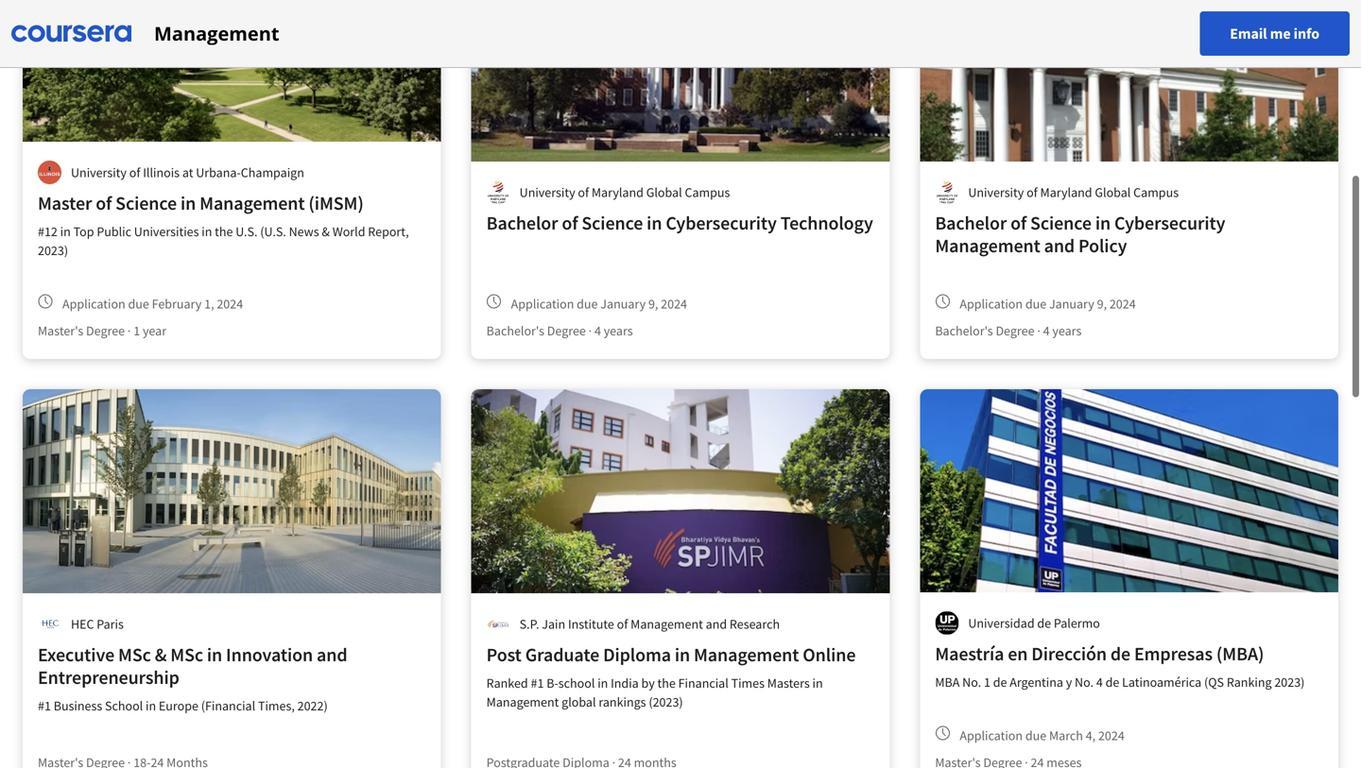 Task type: describe. For each thing, give the bounding box(es) containing it.
s.p. jain institute of management and research
[[520, 616, 780, 633]]

maryland for technology
[[592, 184, 644, 201]]

university of maryland global campus for technology
[[520, 184, 730, 201]]

(financial
[[201, 698, 255, 715]]

news
[[289, 223, 319, 240]]

school
[[105, 698, 143, 715]]

application due january 9, 2024 for bachelor of science in cybersecurity management and policy
[[960, 295, 1136, 313]]

universities
[[134, 223, 199, 240]]

policy
[[1079, 234, 1128, 258]]

maestría
[[935, 643, 1005, 666]]

y
[[1066, 674, 1073, 691]]

degree for bachelor of science in cybersecurity technology
[[547, 322, 586, 339]]

maestría en dirección de empresas (mba) mba no. 1 de argentina y no. 4 de latinoamérica (qs ranking 2023)
[[935, 643, 1305, 691]]

1 · from the left
[[128, 322, 131, 339]]

research
[[730, 616, 780, 633]]

india
[[611, 675, 639, 692]]

9, for management
[[1097, 295, 1107, 313]]

1 msc from the left
[[118, 643, 151, 667]]

#1 inside executive msc & msc in innovation and entrepreneurship #1 business school in europe (financial times, 2022)
[[38, 698, 51, 715]]

financial
[[679, 675, 729, 692]]

s.p. jain institute of management and research logo image
[[487, 613, 510, 636]]

· for bachelor of science in cybersecurity management and policy
[[1038, 322, 1041, 339]]

universidad
[[969, 615, 1035, 632]]

empresas
[[1135, 643, 1213, 666]]

master of science in management (imsm) #12 in top public universities in the u.s. (u.s. news & world report, 2023)
[[38, 191, 409, 259]]

hec paris
[[71, 616, 124, 633]]

s.p.
[[520, 616, 539, 633]]

u.s.
[[236, 223, 258, 240]]

top
[[73, 223, 94, 240]]

1,
[[204, 295, 214, 313]]

university for bachelor of science in cybersecurity technology
[[520, 184, 575, 201]]

by
[[642, 675, 655, 692]]

info
[[1294, 24, 1320, 43]]

march
[[1050, 728, 1084, 745]]

universidad de palermo logo image
[[935, 612, 959, 635]]

paris
[[97, 616, 124, 633]]

(qs
[[1205, 674, 1225, 691]]

online
[[803, 643, 856, 667]]

(u.s.
[[260, 223, 286, 240]]

in inside bachelor of science in cybersecurity management and policy
[[1096, 211, 1111, 235]]

master
[[38, 191, 92, 215]]

2022)
[[297, 698, 328, 715]]

application due january 9, 2024 for bachelor of science in cybersecurity technology
[[511, 295, 687, 313]]

january for technology
[[601, 295, 646, 313]]

times,
[[258, 698, 295, 715]]

#12
[[38, 223, 58, 240]]

hec
[[71, 616, 94, 633]]

2023) inside maestría en dirección de empresas (mba) mba no. 1 de argentina y no. 4 de latinoamérica (qs ranking 2023)
[[1275, 674, 1305, 691]]

application due february 1, 2024
[[62, 295, 243, 313]]

mba
[[935, 674, 960, 691]]

2 msc from the left
[[170, 643, 203, 667]]

of inside bachelor of science in cybersecurity management and policy
[[1011, 211, 1027, 235]]

email me info button
[[1200, 11, 1350, 56]]

(mba)
[[1217, 643, 1265, 666]]

diploma
[[603, 643, 671, 667]]

4 for bachelor of science in cybersecurity technology
[[595, 322, 601, 339]]

email me info
[[1230, 24, 1320, 43]]

me
[[1271, 24, 1291, 43]]

global for technology
[[647, 184, 682, 201]]

campus for technology
[[685, 184, 730, 201]]

university for master of science in management (imsm)
[[71, 164, 127, 181]]

4 for bachelor of science in cybersecurity management and policy
[[1044, 322, 1050, 339]]

innovation
[[226, 643, 313, 667]]

en
[[1008, 643, 1028, 666]]

university for bachelor of science in cybersecurity management and policy
[[969, 184, 1024, 201]]

1 vertical spatial and
[[706, 616, 727, 633]]

bachelor for bachelor of science in cybersecurity management and policy
[[935, 211, 1007, 235]]

science inside master of science in management (imsm) #12 in top public universities in the u.s. (u.s. news & world report, 2023)
[[116, 191, 177, 215]]

report,
[[368, 223, 409, 240]]

illinois
[[143, 164, 180, 181]]

post
[[487, 643, 522, 667]]

entrepreneurship
[[38, 666, 179, 690]]

& inside executive msc & msc in innovation and entrepreneurship #1 business school in europe (financial times, 2022)
[[155, 643, 167, 667]]

& inside master of science in management (imsm) #12 in top public universities in the u.s. (u.s. news & world report, 2023)
[[322, 223, 330, 240]]

bachelor's for bachelor of science in cybersecurity management and policy
[[935, 322, 993, 339]]

the inside master of science in management (imsm) #12 in top public universities in the u.s. (u.s. news & world report, 2023)
[[215, 223, 233, 240]]

de up the latinoamérica at the bottom
[[1111, 643, 1131, 666]]

executive msc & msc in innovation and entrepreneurship #1 business school in europe (financial times, 2022)
[[38, 643, 348, 715]]

world
[[333, 223, 365, 240]]

cybersecurity for technology
[[666, 211, 777, 235]]

de right y
[[1106, 674, 1120, 691]]

the inside post graduate diploma in management online ranked #1 b-school in india by the financial times masters in management global rankings (2023)
[[658, 675, 676, 692]]

#1 inside post graduate diploma in management online ranked #1 b-school in india by the financial times masters in management global rankings (2023)
[[531, 675, 544, 692]]

b-
[[547, 675, 559, 692]]

years for management
[[1053, 322, 1082, 339]]

2 no. from the left
[[1075, 674, 1094, 691]]

university of illinois at urbana-champaign
[[71, 164, 304, 181]]

europe
[[159, 698, 199, 715]]

university of maryland global campus logo image for bachelor of science in cybersecurity technology
[[487, 181, 510, 204]]

management inside master of science in management (imsm) #12 in top public universities in the u.s. (u.s. news & world report, 2023)
[[200, 191, 305, 215]]

bachelor of science in cybersecurity management and policy
[[935, 211, 1226, 258]]

rankings
[[599, 694, 646, 711]]

school
[[559, 675, 595, 692]]

latinoamérica
[[1122, 674, 1202, 691]]

and for executive msc & msc in innovation and entrepreneurship #1 business school in europe (financial times, 2022)
[[317, 643, 348, 667]]

palermo
[[1054, 615, 1101, 632]]

public
[[97, 223, 131, 240]]



Task type: locate. For each thing, give the bounding box(es) containing it.
master's degree · 1 year
[[38, 322, 167, 339]]

2 maryland from the left
[[1041, 184, 1093, 201]]

campus up bachelor of science in cybersecurity technology
[[685, 184, 730, 201]]

and for bachelor of science in cybersecurity management and policy
[[1044, 234, 1075, 258]]

1 horizontal spatial years
[[1053, 322, 1082, 339]]

maryland up bachelor of science in cybersecurity technology
[[592, 184, 644, 201]]

· for bachelor of science in cybersecurity technology
[[589, 322, 592, 339]]

university of maryland global campus for management
[[969, 184, 1179, 201]]

institute
[[568, 616, 615, 633]]

1 bachelor's degree · 4 years from the left
[[487, 322, 633, 339]]

1 bachelor from the left
[[487, 211, 558, 235]]

university of maryland global campus logo image
[[487, 181, 510, 204], [935, 181, 959, 204]]

bachelor inside bachelor of science in cybersecurity management and policy
[[935, 211, 1007, 235]]

2 vertical spatial and
[[317, 643, 348, 667]]

the right by
[[658, 675, 676, 692]]

and left policy
[[1044, 234, 1075, 258]]

#1 left b-
[[531, 675, 544, 692]]

0 vertical spatial &
[[322, 223, 330, 240]]

1 maryland from the left
[[592, 184, 644, 201]]

1 university of maryland global campus logo image from the left
[[487, 181, 510, 204]]

1 horizontal spatial cybersecurity
[[1115, 211, 1226, 235]]

0 horizontal spatial bachelor
[[487, 211, 558, 235]]

0 vertical spatial 2023)
[[38, 242, 68, 259]]

no.
[[963, 674, 982, 691], [1075, 674, 1094, 691]]

the
[[215, 223, 233, 240], [658, 675, 676, 692]]

2024 right 4,
[[1099, 728, 1125, 745]]

and inside bachelor of science in cybersecurity management and policy
[[1044, 234, 1075, 258]]

1 horizontal spatial 1
[[984, 674, 991, 691]]

ranked
[[487, 675, 528, 692]]

#1 left business
[[38, 698, 51, 715]]

1 horizontal spatial university of maryland global campus logo image
[[935, 181, 959, 204]]

de
[[1038, 615, 1052, 632], [1111, 643, 1131, 666], [994, 674, 1007, 691], [1106, 674, 1120, 691]]

1 vertical spatial 2023)
[[1275, 674, 1305, 691]]

0 horizontal spatial 1
[[134, 322, 140, 339]]

1 horizontal spatial january
[[1050, 295, 1095, 313]]

9, down bachelor of science in cybersecurity technology
[[649, 295, 658, 313]]

2 global from the left
[[1095, 184, 1131, 201]]

&
[[322, 223, 330, 240], [155, 643, 167, 667]]

1 horizontal spatial ·
[[589, 322, 592, 339]]

1 horizontal spatial 4
[[1044, 322, 1050, 339]]

masters
[[768, 675, 810, 692]]

global
[[562, 694, 596, 711]]

years
[[604, 322, 633, 339], [1053, 322, 1082, 339]]

1 horizontal spatial science
[[582, 211, 643, 235]]

2 9, from the left
[[1097, 295, 1107, 313]]

science
[[116, 191, 177, 215], [582, 211, 643, 235], [1031, 211, 1092, 235]]

bachelor for bachelor of science in cybersecurity technology
[[487, 211, 558, 235]]

2024 down policy
[[1110, 295, 1136, 313]]

years for technology
[[604, 322, 633, 339]]

business
[[54, 698, 102, 715]]

global up bachelor of science in cybersecurity technology
[[647, 184, 682, 201]]

1 bachelor's from the left
[[487, 322, 545, 339]]

due
[[128, 295, 149, 313], [577, 295, 598, 313], [1026, 295, 1047, 313], [1026, 728, 1047, 745]]

global
[[647, 184, 682, 201], [1095, 184, 1131, 201]]

4
[[595, 322, 601, 339], [1044, 322, 1050, 339], [1097, 674, 1103, 691]]

1 horizontal spatial application due january 9, 2024
[[960, 295, 1136, 313]]

champaign
[[241, 164, 304, 181]]

at
[[182, 164, 193, 181]]

2 bachelor from the left
[[935, 211, 1007, 235]]

2023) right ranking
[[1275, 674, 1305, 691]]

1 inside maestría en dirección de empresas (mba) mba no. 1 de argentina y no. 4 de latinoamérica (qs ranking 2023)
[[984, 674, 991, 691]]

0 vertical spatial and
[[1044, 234, 1075, 258]]

application
[[62, 295, 125, 313], [511, 295, 574, 313], [960, 295, 1023, 313], [960, 728, 1023, 745]]

the left u.s.
[[215, 223, 233, 240]]

& up europe
[[155, 643, 167, 667]]

maryland for management
[[1041, 184, 1093, 201]]

9, down policy
[[1097, 295, 1107, 313]]

bachelor's degree · 4 years for bachelor of science in cybersecurity management and policy
[[935, 322, 1082, 339]]

science for bachelor of science in cybersecurity technology
[[582, 211, 643, 235]]

2 bachelor's degree · 4 years from the left
[[935, 322, 1082, 339]]

& right news
[[322, 223, 330, 240]]

1 horizontal spatial and
[[706, 616, 727, 633]]

university of illinois at urbana-champaign logo image
[[38, 161, 61, 184]]

0 horizontal spatial 9,
[[649, 295, 658, 313]]

·
[[128, 322, 131, 339], [589, 322, 592, 339], [1038, 322, 1041, 339]]

argentina
[[1010, 674, 1064, 691]]

master's
[[38, 322, 83, 339]]

2 horizontal spatial science
[[1031, 211, 1092, 235]]

9,
[[649, 295, 658, 313], [1097, 295, 1107, 313]]

university of maryland global campus up bachelor of science in cybersecurity technology
[[520, 184, 730, 201]]

0 horizontal spatial maryland
[[592, 184, 644, 201]]

global for management
[[1095, 184, 1131, 201]]

1 horizontal spatial bachelor's degree · 4 years
[[935, 322, 1082, 339]]

email
[[1230, 24, 1268, 43]]

1 horizontal spatial bachelor's
[[935, 322, 993, 339]]

campus up bachelor of science in cybersecurity management and policy
[[1134, 184, 1179, 201]]

cybersecurity for management
[[1115, 211, 1226, 235]]

1 horizontal spatial no.
[[1075, 674, 1094, 691]]

science inside bachelor of science in cybersecurity management and policy
[[1031, 211, 1092, 235]]

1 january from the left
[[601, 295, 646, 313]]

of
[[129, 164, 140, 181], [578, 184, 589, 201], [1027, 184, 1038, 201], [96, 191, 112, 215], [562, 211, 578, 235], [1011, 211, 1027, 235], [617, 616, 628, 633]]

de left argentina
[[994, 674, 1007, 691]]

1 horizontal spatial university of maryland global campus
[[969, 184, 1179, 201]]

2 bachelor's from the left
[[935, 322, 993, 339]]

0 horizontal spatial &
[[155, 643, 167, 667]]

january
[[601, 295, 646, 313], [1050, 295, 1095, 313]]

campus
[[685, 184, 730, 201], [1134, 184, 1179, 201]]

1 left year
[[134, 322, 140, 339]]

degree
[[86, 322, 125, 339], [547, 322, 586, 339], [996, 322, 1035, 339]]

bachelor's degree · 4 years
[[487, 322, 633, 339], [935, 322, 1082, 339]]

(imsm)
[[309, 191, 364, 215]]

2 campus from the left
[[1134, 184, 1179, 201]]

1 cybersecurity from the left
[[666, 211, 777, 235]]

1 horizontal spatial the
[[658, 675, 676, 692]]

msc up europe
[[170, 643, 203, 667]]

and left the research
[[706, 616, 727, 633]]

bachelor's for bachelor of science in cybersecurity technology
[[487, 322, 545, 339]]

2 university of maryland global campus logo image from the left
[[935, 181, 959, 204]]

2023) inside master of science in management (imsm) #12 in top public universities in the u.s. (u.s. news & world report, 2023)
[[38, 242, 68, 259]]

0 horizontal spatial ·
[[128, 322, 131, 339]]

0 horizontal spatial and
[[317, 643, 348, 667]]

2024
[[217, 295, 243, 313], [661, 295, 687, 313], [1110, 295, 1136, 313], [1099, 728, 1125, 745]]

in
[[181, 191, 196, 215], [647, 211, 662, 235], [1096, 211, 1111, 235], [60, 223, 71, 240], [202, 223, 212, 240], [207, 643, 222, 667], [675, 643, 690, 667], [598, 675, 608, 692], [813, 675, 823, 692], [146, 698, 156, 715]]

university
[[71, 164, 127, 181], [520, 184, 575, 201], [969, 184, 1024, 201]]

2 university of maryland global campus from the left
[[969, 184, 1179, 201]]

and up 2022) at the left of page
[[317, 643, 348, 667]]

0 horizontal spatial #1
[[38, 698, 51, 715]]

1 years from the left
[[604, 322, 633, 339]]

0 horizontal spatial cybersecurity
[[666, 211, 777, 235]]

1 horizontal spatial maryland
[[1041, 184, 1093, 201]]

2 application due january 9, 2024 from the left
[[960, 295, 1136, 313]]

2023)
[[38, 242, 68, 259], [1275, 674, 1305, 691]]

de left palermo
[[1038, 615, 1052, 632]]

0 horizontal spatial university of maryland global campus logo image
[[487, 181, 510, 204]]

ranking
[[1227, 674, 1272, 691]]

executive
[[38, 643, 115, 667]]

and
[[1044, 234, 1075, 258], [706, 616, 727, 633], [317, 643, 348, 667]]

0 horizontal spatial january
[[601, 295, 646, 313]]

university of maryland global campus
[[520, 184, 730, 201], [969, 184, 1179, 201]]

msc down paris
[[118, 643, 151, 667]]

0 vertical spatial the
[[215, 223, 233, 240]]

0 horizontal spatial bachelor's
[[487, 322, 545, 339]]

2024 right 1,
[[217, 295, 243, 313]]

university of maryland global campus logo image for bachelor of science in cybersecurity management and policy
[[935, 181, 959, 204]]

february
[[152, 295, 202, 313]]

2 horizontal spatial 4
[[1097, 674, 1103, 691]]

2 horizontal spatial ·
[[1038, 322, 1041, 339]]

4 inside maestría en dirección de empresas (mba) mba no. 1 de argentina y no. 4 de latinoamérica (qs ranking 2023)
[[1097, 674, 1103, 691]]

0 horizontal spatial bachelor's degree · 4 years
[[487, 322, 633, 339]]

9, for technology
[[649, 295, 658, 313]]

1 9, from the left
[[649, 295, 658, 313]]

no. right y
[[1075, 674, 1094, 691]]

campus for management
[[1134, 184, 1179, 201]]

1 degree from the left
[[86, 322, 125, 339]]

1 horizontal spatial &
[[322, 223, 330, 240]]

universidad de palermo
[[969, 615, 1101, 632]]

0 horizontal spatial degree
[[86, 322, 125, 339]]

hec paris logo image
[[38, 613, 61, 636]]

degree for bachelor of science in cybersecurity management and policy
[[996, 322, 1035, 339]]

1 horizontal spatial degree
[[547, 322, 586, 339]]

global up bachelor of science in cybersecurity management and policy
[[1095, 184, 1131, 201]]

bachelor
[[487, 211, 558, 235], [935, 211, 1007, 235]]

1 horizontal spatial msc
[[170, 643, 203, 667]]

application due march 4, 2024
[[960, 728, 1125, 745]]

maryland up bachelor of science in cybersecurity management and policy
[[1041, 184, 1093, 201]]

1 vertical spatial &
[[155, 643, 167, 667]]

university of maryland global campus up bachelor of science in cybersecurity management and policy
[[969, 184, 1179, 201]]

#1
[[531, 675, 544, 692], [38, 698, 51, 715]]

2 years from the left
[[1053, 322, 1082, 339]]

0 horizontal spatial msc
[[118, 643, 151, 667]]

jain
[[542, 616, 566, 633]]

of inside master of science in management (imsm) #12 in top public universities in the u.s. (u.s. news & world report, 2023)
[[96, 191, 112, 215]]

0 vertical spatial #1
[[531, 675, 544, 692]]

(2023)
[[649, 694, 683, 711]]

2 · from the left
[[589, 322, 592, 339]]

1 horizontal spatial 9,
[[1097, 295, 1107, 313]]

1 vertical spatial the
[[658, 675, 676, 692]]

technology
[[781, 211, 874, 235]]

1 down maestría
[[984, 674, 991, 691]]

cybersecurity
[[666, 211, 777, 235], [1115, 211, 1226, 235]]

2 degree from the left
[[547, 322, 586, 339]]

1 application due january 9, 2024 from the left
[[511, 295, 687, 313]]

0 horizontal spatial years
[[604, 322, 633, 339]]

year
[[143, 322, 167, 339]]

1
[[134, 322, 140, 339], [984, 674, 991, 691]]

0 horizontal spatial science
[[116, 191, 177, 215]]

3 · from the left
[[1038, 322, 1041, 339]]

january for management
[[1050, 295, 1095, 313]]

3 degree from the left
[[996, 322, 1035, 339]]

1 university of maryland global campus from the left
[[520, 184, 730, 201]]

1 no. from the left
[[963, 674, 982, 691]]

maryland
[[592, 184, 644, 201], [1041, 184, 1093, 201]]

2 horizontal spatial and
[[1044, 234, 1075, 258]]

2 january from the left
[[1050, 295, 1095, 313]]

0 horizontal spatial campus
[[685, 184, 730, 201]]

1 global from the left
[[647, 184, 682, 201]]

1 horizontal spatial campus
[[1134, 184, 1179, 201]]

1 horizontal spatial #1
[[531, 675, 544, 692]]

management inside bachelor of science in cybersecurity management and policy
[[935, 234, 1041, 258]]

1 horizontal spatial 2023)
[[1275, 674, 1305, 691]]

and inside executive msc & msc in innovation and entrepreneurship #1 business school in europe (financial times, 2022)
[[317, 643, 348, 667]]

2 horizontal spatial university
[[969, 184, 1024, 201]]

urbana-
[[196, 164, 241, 181]]

0 horizontal spatial no.
[[963, 674, 982, 691]]

2 horizontal spatial degree
[[996, 322, 1035, 339]]

science for bachelor of science in cybersecurity management and policy
[[1031, 211, 1092, 235]]

bachelor's
[[487, 322, 545, 339], [935, 322, 993, 339]]

1 vertical spatial 1
[[984, 674, 991, 691]]

0 horizontal spatial 2023)
[[38, 242, 68, 259]]

application due january 9, 2024
[[511, 295, 687, 313], [960, 295, 1136, 313]]

0 horizontal spatial the
[[215, 223, 233, 240]]

1 campus from the left
[[685, 184, 730, 201]]

coursera image
[[11, 18, 131, 49]]

bachelor of science in cybersecurity technology
[[487, 211, 874, 235]]

no. right the mba
[[963, 674, 982, 691]]

msc
[[118, 643, 151, 667], [170, 643, 203, 667]]

0 horizontal spatial global
[[647, 184, 682, 201]]

cybersecurity inside bachelor of science in cybersecurity management and policy
[[1115, 211, 1226, 235]]

2 cybersecurity from the left
[[1115, 211, 1226, 235]]

2024 down bachelor of science in cybersecurity technology
[[661, 295, 687, 313]]

0 horizontal spatial 4
[[595, 322, 601, 339]]

4,
[[1086, 728, 1096, 745]]

management
[[154, 20, 279, 46], [200, 191, 305, 215], [935, 234, 1041, 258], [631, 616, 703, 633], [694, 643, 799, 667], [487, 694, 559, 711]]

bachelor's degree · 4 years for bachelor of science in cybersecurity technology
[[487, 322, 633, 339]]

post graduate diploma in management online ranked #1 b-school in india by the financial times masters in management global rankings (2023)
[[487, 643, 856, 711]]

2023) down #12
[[38, 242, 68, 259]]

1 horizontal spatial global
[[1095, 184, 1131, 201]]

graduate
[[525, 643, 600, 667]]

1 horizontal spatial university
[[520, 184, 575, 201]]

0 horizontal spatial university of maryland global campus
[[520, 184, 730, 201]]

dirección
[[1032, 643, 1107, 666]]

0 horizontal spatial university
[[71, 164, 127, 181]]

1 horizontal spatial bachelor
[[935, 211, 1007, 235]]

0 vertical spatial 1
[[134, 322, 140, 339]]

1 vertical spatial #1
[[38, 698, 51, 715]]

times
[[732, 675, 765, 692]]

0 horizontal spatial application due january 9, 2024
[[511, 295, 687, 313]]



Task type: vqa. For each thing, say whether or not it's contained in the screenshot.
For
no



